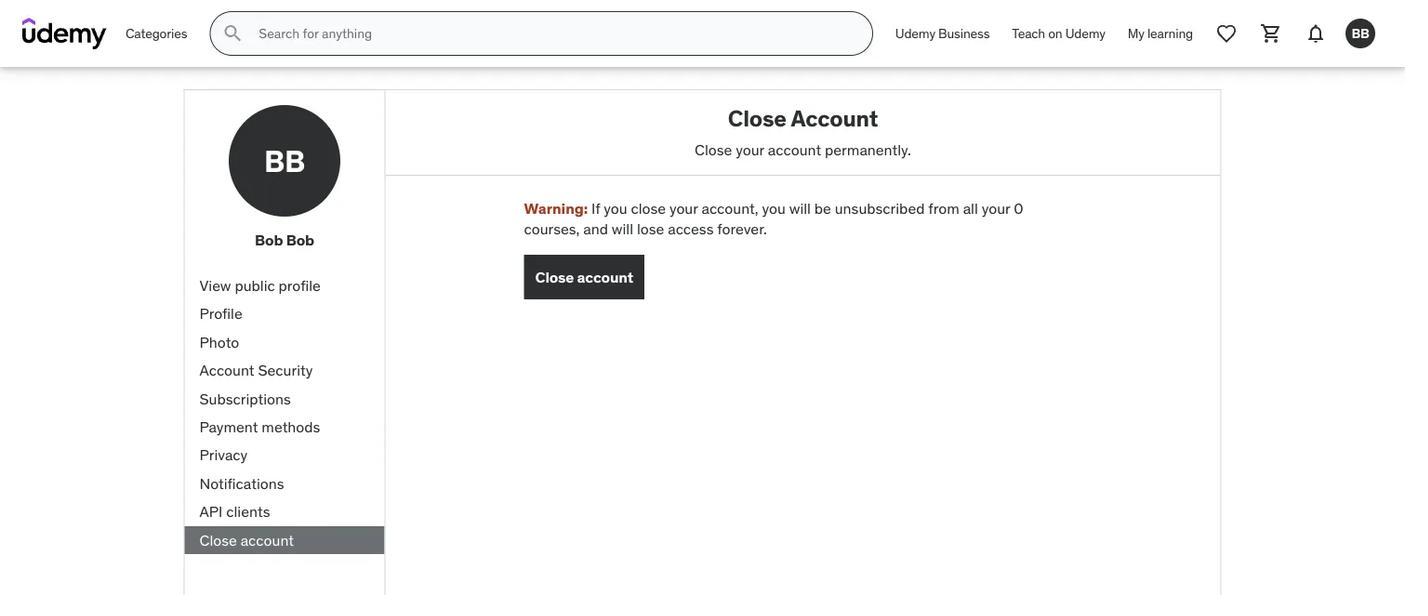 Task type: vqa. For each thing, say whether or not it's contained in the screenshot.
profile
yes



Task type: describe. For each thing, give the bounding box(es) containing it.
udemy business
[[895, 25, 990, 42]]

unsubscribed
[[835, 199, 925, 218]]

notifications image
[[1305, 22, 1327, 45]]

close
[[631, 199, 666, 218]]

learning
[[1147, 25, 1193, 42]]

if you close your account, you will be unsubscribed from all your 0 courses, and will lose access forever.
[[524, 199, 1023, 239]]

bob bob
[[255, 231, 314, 250]]

account,
[[702, 199, 758, 218]]

profile
[[199, 304, 242, 323]]

lose
[[637, 220, 664, 239]]

close account link
[[185, 526, 385, 554]]

public
[[235, 276, 275, 295]]

bb link
[[1338, 11, 1383, 56]]

payment
[[199, 417, 258, 436]]

1 you from the left
[[604, 199, 627, 218]]

clients
[[226, 502, 270, 521]]

business
[[938, 25, 990, 42]]

close account close your account permanently.
[[695, 104, 911, 159]]

api clients link
[[185, 498, 385, 526]]

2 udemy from the left
[[1065, 25, 1105, 42]]

from
[[928, 199, 960, 218]]

access
[[668, 220, 714, 239]]

if
[[591, 199, 600, 218]]

account inside close account close your account permanently.
[[791, 104, 878, 132]]

account security link
[[185, 357, 385, 385]]

submit search image
[[222, 22, 244, 45]]

photo
[[199, 332, 239, 352]]

0
[[1014, 199, 1023, 218]]

subscriptions
[[199, 389, 291, 408]]

warning:
[[524, 199, 588, 218]]

Search for anything text field
[[255, 18, 850, 49]]

all
[[963, 199, 978, 218]]

courses,
[[524, 220, 580, 239]]

subscriptions link
[[185, 385, 385, 413]]

your for you
[[669, 199, 698, 218]]

notifications
[[199, 474, 284, 493]]

account inside view public profile profile photo account security subscriptions payment methods privacy notifications api clients close account
[[241, 530, 294, 549]]



Task type: locate. For each thing, give the bounding box(es) containing it.
your up account,
[[736, 140, 764, 159]]

0 horizontal spatial bb
[[264, 142, 305, 179]]

permanently.
[[825, 140, 911, 159]]

bb up bob bob
[[264, 142, 305, 179]]

2 horizontal spatial account
[[768, 140, 821, 159]]

you up forever.
[[762, 199, 786, 218]]

1 horizontal spatial account
[[577, 267, 633, 286]]

1 vertical spatial will
[[612, 220, 633, 239]]

teach on udemy link
[[1001, 11, 1117, 56]]

privacy link
[[185, 441, 385, 470]]

my learning
[[1128, 25, 1193, 42]]

teach
[[1012, 25, 1045, 42]]

close
[[728, 104, 787, 132], [695, 140, 732, 159], [535, 267, 574, 286], [199, 530, 237, 549]]

1 horizontal spatial your
[[736, 140, 764, 159]]

1 vertical spatial account
[[199, 361, 254, 380]]

0 vertical spatial bb
[[1352, 25, 1369, 41]]

1 vertical spatial bb
[[264, 142, 305, 179]]

forever.
[[717, 220, 767, 239]]

view public profile profile photo account security subscriptions payment methods privacy notifications api clients close account
[[199, 276, 321, 549]]

1 horizontal spatial will
[[789, 199, 811, 218]]

account inside view public profile profile photo account security subscriptions payment methods privacy notifications api clients close account
[[199, 361, 254, 380]]

0 horizontal spatial your
[[669, 199, 698, 218]]

you
[[604, 199, 627, 218], [762, 199, 786, 218]]

will left be
[[789, 199, 811, 218]]

will
[[789, 199, 811, 218], [612, 220, 633, 239]]

2 horizontal spatial your
[[982, 199, 1010, 218]]

udemy image
[[22, 18, 107, 49]]

payment methods link
[[185, 413, 385, 441]]

account up permanently.
[[791, 104, 878, 132]]

bb
[[1352, 25, 1369, 41], [264, 142, 305, 179]]

will right 'and'
[[612, 220, 633, 239]]

my learning link
[[1117, 11, 1204, 56]]

view
[[199, 276, 231, 295]]

account inside button
[[577, 267, 633, 286]]

my
[[1128, 25, 1144, 42]]

1 horizontal spatial udemy
[[1065, 25, 1105, 42]]

account
[[768, 140, 821, 159], [577, 267, 633, 286], [241, 530, 294, 549]]

notifications link
[[185, 470, 385, 498]]

udemy left business
[[895, 25, 935, 42]]

your left 0
[[982, 199, 1010, 218]]

close inside view public profile profile photo account security subscriptions payment methods privacy notifications api clients close account
[[199, 530, 237, 549]]

profile link
[[185, 300, 385, 328]]

methods
[[262, 417, 320, 436]]

your inside close account close your account permanently.
[[736, 140, 764, 159]]

1 bob from the left
[[255, 231, 283, 250]]

privacy
[[199, 446, 248, 465]]

bob up profile
[[286, 231, 314, 250]]

1 horizontal spatial bob
[[286, 231, 314, 250]]

0 horizontal spatial you
[[604, 199, 627, 218]]

0 horizontal spatial will
[[612, 220, 633, 239]]

your up access
[[669, 199, 698, 218]]

0 horizontal spatial account
[[199, 361, 254, 380]]

udemy
[[895, 25, 935, 42], [1065, 25, 1105, 42]]

account down api clients link
[[241, 530, 294, 549]]

close account
[[535, 267, 633, 286]]

profile
[[279, 276, 321, 295]]

security
[[258, 361, 313, 380]]

0 vertical spatial account
[[791, 104, 878, 132]]

1 horizontal spatial account
[[791, 104, 878, 132]]

account up be
[[768, 140, 821, 159]]

wishlist image
[[1215, 22, 1238, 45]]

view public profile link
[[185, 272, 385, 300]]

2 you from the left
[[762, 199, 786, 218]]

1 horizontal spatial you
[[762, 199, 786, 218]]

account down photo
[[199, 361, 254, 380]]

udemy right on
[[1065, 25, 1105, 42]]

bob up public
[[255, 231, 283, 250]]

1 vertical spatial account
[[577, 267, 633, 286]]

bb right 'notifications' image
[[1352, 25, 1369, 41]]

udemy business link
[[884, 11, 1001, 56]]

api
[[199, 502, 223, 521]]

you right if
[[604, 199, 627, 218]]

2 bob from the left
[[286, 231, 314, 250]]

on
[[1048, 25, 1062, 42]]

close inside button
[[535, 267, 574, 286]]

account down 'and'
[[577, 267, 633, 286]]

close account button
[[524, 255, 644, 299]]

account inside close account close your account permanently.
[[768, 140, 821, 159]]

be
[[814, 199, 831, 218]]

0 horizontal spatial udemy
[[895, 25, 935, 42]]

your for account
[[736, 140, 764, 159]]

teach on udemy
[[1012, 25, 1105, 42]]

categories
[[126, 25, 187, 42]]

0 horizontal spatial bob
[[255, 231, 283, 250]]

and
[[583, 220, 608, 239]]

0 horizontal spatial account
[[241, 530, 294, 549]]

1 udemy from the left
[[895, 25, 935, 42]]

shopping cart with 0 items image
[[1260, 22, 1282, 45]]

categories button
[[114, 11, 198, 56]]

0 vertical spatial account
[[768, 140, 821, 159]]

1 horizontal spatial bb
[[1352, 25, 1369, 41]]

your
[[736, 140, 764, 159], [669, 199, 698, 218], [982, 199, 1010, 218]]

0 vertical spatial will
[[789, 199, 811, 218]]

photo link
[[185, 328, 385, 357]]

bob
[[255, 231, 283, 250], [286, 231, 314, 250]]

2 vertical spatial account
[[241, 530, 294, 549]]

account
[[791, 104, 878, 132], [199, 361, 254, 380]]



